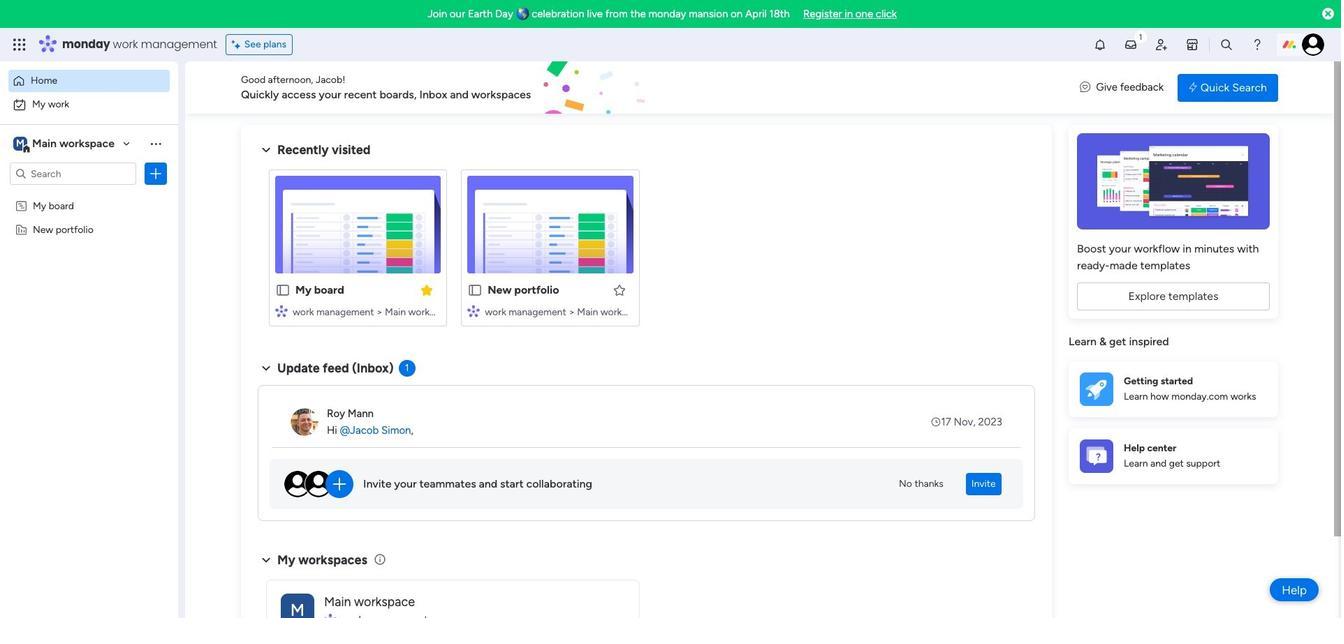 Task type: describe. For each thing, give the bounding box(es) containing it.
1 image
[[1134, 29, 1147, 44]]

workspace selection element
[[13, 136, 117, 154]]

help image
[[1250, 38, 1264, 52]]

public board image for remove from favorites icon
[[275, 283, 291, 298]]

select product image
[[13, 38, 27, 52]]

templates image image
[[1081, 133, 1266, 230]]

notifications image
[[1093, 38, 1107, 52]]

help center element
[[1069, 429, 1278, 484]]

v2 bolt switch image
[[1189, 80, 1197, 95]]

getting started element
[[1069, 361, 1278, 417]]

roy mann image
[[291, 409, 319, 437]]

workspace options image
[[149, 137, 163, 151]]

2 vertical spatial option
[[0, 193, 178, 196]]

jacob simon image
[[1302, 34, 1324, 56]]

0 vertical spatial option
[[8, 70, 170, 92]]

close my workspaces image
[[258, 552, 275, 569]]

1 vertical spatial workspace image
[[281, 594, 314, 619]]

add to favorites image
[[612, 283, 626, 297]]



Task type: locate. For each thing, give the bounding box(es) containing it.
v2 user feedback image
[[1080, 80, 1090, 96]]

1 vertical spatial option
[[8, 94, 170, 116]]

remove from favorites image
[[420, 283, 434, 297]]

public board image
[[275, 283, 291, 298], [467, 283, 483, 298]]

2 public board image from the left
[[467, 283, 483, 298]]

1 public board image from the left
[[275, 283, 291, 298]]

public board image for the add to favorites "icon"
[[467, 283, 483, 298]]

invite members image
[[1155, 38, 1169, 52]]

update feed image
[[1124, 38, 1138, 52]]

options image
[[149, 167, 163, 181]]

0 horizontal spatial public board image
[[275, 283, 291, 298]]

see plans image
[[232, 37, 244, 52]]

workspace image
[[13, 136, 27, 152], [281, 594, 314, 619]]

Search in workspace field
[[29, 166, 117, 182]]

monday marketplace image
[[1185, 38, 1199, 52]]

list box
[[0, 191, 178, 430]]

quick search results list box
[[258, 159, 1035, 344]]

close update feed (inbox) image
[[258, 360, 275, 377]]

1 element
[[399, 360, 415, 377]]

1 horizontal spatial public board image
[[467, 283, 483, 298]]

search everything image
[[1220, 38, 1233, 52]]

0 horizontal spatial workspace image
[[13, 136, 27, 152]]

1 horizontal spatial workspace image
[[281, 594, 314, 619]]

0 vertical spatial workspace image
[[13, 136, 27, 152]]

close recently visited image
[[258, 142, 275, 159]]

option
[[8, 70, 170, 92], [8, 94, 170, 116], [0, 193, 178, 196]]



Task type: vqa. For each thing, say whether or not it's contained in the screenshot.
'0°'
no



